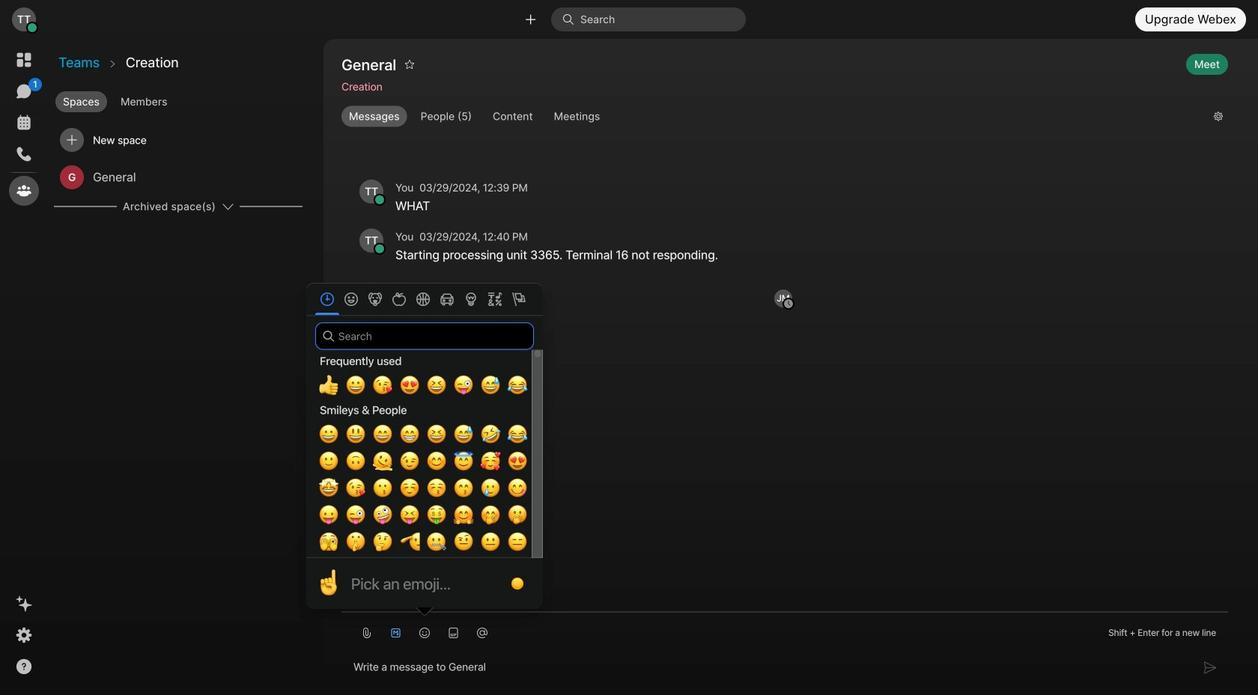 Task type: vqa. For each thing, say whether or not it's contained in the screenshot.
navigation
yes



Task type: locate. For each thing, give the bounding box(es) containing it.
group
[[342, 106, 1202, 127]]

message composer toolbar element
[[3, 3, 1258, 696]]

tab list
[[52, 85, 322, 114]]

navigation
[[0, 39, 48, 696]]

list item
[[54, 121, 303, 159]]



Task type: describe. For each thing, give the bounding box(es) containing it.
general list item
[[54, 159, 303, 196]]

messages list
[[342, 138, 1228, 290]]

arrow down_16 image
[[222, 201, 234, 213]]

Search search field
[[315, 323, 534, 350]]

webex tab list
[[9, 45, 42, 206]]



